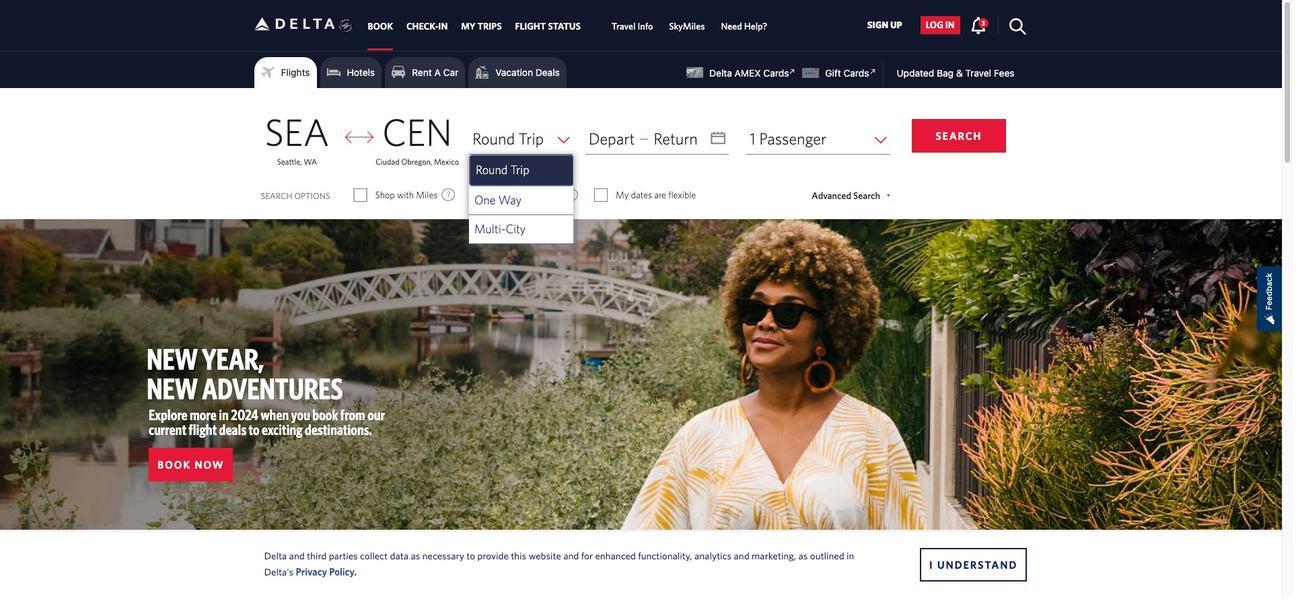 Task type: describe. For each thing, give the bounding box(es) containing it.
deals
[[219, 421, 246, 438]]

round inside field
[[472, 129, 515, 148]]

destinations.
[[305, 421, 372, 438]]

passenger
[[759, 129, 826, 148]]

collect
[[360, 550, 388, 562]]

i understand
[[929, 559, 1018, 571]]

options
[[294, 191, 330, 201]]

1 and from the left
[[289, 550, 305, 562]]

gift cards
[[825, 67, 869, 79]]

2 new from the top
[[147, 372, 198, 406]]

multi-city
[[474, 222, 526, 236]]

updated bag & travel fees
[[897, 67, 1015, 79]]

data
[[390, 550, 409, 562]]

year,
[[202, 342, 264, 376]]

2 and from the left
[[563, 550, 579, 562]]

city
[[506, 222, 526, 236]]

cen
[[382, 110, 452, 153]]

search button
[[912, 119, 1006, 153]]

flights
[[281, 67, 310, 78]]

travel info link
[[612, 14, 653, 39]]

to inside delta and third parties collect data as necessary to provide this website and for enhanced functionality, analytics and marketing, as outlined in delta's
[[467, 550, 475, 562]]

flexible
[[669, 190, 696, 201]]

return
[[654, 129, 698, 148]]

my trips
[[461, 21, 502, 32]]

search for search
[[936, 130, 982, 142]]

when
[[261, 407, 289, 423]]

sign up link
[[862, 16, 908, 34]]

3 link
[[970, 16, 988, 34]]

hotels link
[[327, 63, 375, 83]]

hotels
[[347, 67, 375, 78]]

updated bag & travel fees link
[[883, 67, 1015, 79]]

depart
[[589, 129, 635, 148]]

in inside delta and third parties collect data as necessary to provide this website and for enhanced functionality, analytics and marketing, as outlined in delta's
[[847, 550, 854, 562]]

travel info
[[612, 21, 653, 32]]

multi-
[[474, 222, 506, 236]]

obregon,
[[401, 157, 432, 166]]

rent
[[412, 67, 432, 78]]

this link opens another site in a new window that may not follow the same accessibility policies as delta air lines. image
[[786, 65, 799, 78]]

miles
[[416, 190, 438, 201]]

way
[[498, 193, 522, 207]]

delta amex cards link
[[687, 65, 799, 79]]

understand
[[937, 559, 1018, 571]]

3
[[982, 19, 985, 27]]

amex
[[735, 67, 761, 79]]

1 Passenger field
[[747, 123, 890, 155]]

log in button
[[920, 16, 960, 34]]

fees
[[994, 67, 1015, 79]]

1 new from the top
[[147, 342, 198, 376]]

advanced search
[[812, 190, 880, 201]]

for
[[581, 550, 593, 562]]

in inside the explore more in 2024 when you book from our current flight deals to exciting destinations.
[[219, 407, 229, 423]]

my
[[616, 190, 629, 201]]

privacy
[[296, 566, 327, 578]]

advanced
[[812, 190, 851, 201]]

My dates are flexible checkbox
[[595, 188, 607, 202]]

flight status
[[515, 21, 581, 32]]

tab list containing book
[[361, 0, 776, 51]]

my
[[461, 21, 476, 32]]

a
[[434, 67, 441, 78]]

delta and third parties collect data as necessary to provide this website and for enhanced functionality, analytics and marketing, as outlined in delta's
[[264, 550, 854, 578]]

check-in link
[[406, 14, 448, 39]]

my trips link
[[461, 14, 502, 39]]

gift
[[825, 67, 841, 79]]

explore more in 2024 when you book from our current flight deals to exciting destinations. link
[[149, 407, 385, 438]]

sign
[[867, 20, 888, 30]]

none text field inside book tab panel
[[585, 123, 729, 155]]

explore more in 2024 when you book from our current flight deals to exciting destinations.
[[149, 407, 385, 438]]

book
[[312, 407, 338, 423]]

Round Trip field
[[469, 123, 573, 155]]

delta for delta amex cards
[[709, 67, 732, 79]]

analytics
[[694, 550, 732, 562]]

Shop with Miles checkbox
[[354, 188, 367, 202]]

log in
[[926, 20, 955, 30]]

advanced search link
[[812, 190, 890, 201]]

dates
[[631, 190, 652, 201]]

need help? link
[[721, 14, 767, 39]]

list box inside book tab panel
[[469, 155, 573, 244]]

gift cards link
[[802, 65, 879, 79]]

outlined
[[810, 550, 844, 562]]

in inside button
[[945, 20, 955, 30]]

need help?
[[721, 21, 767, 32]]

flight status link
[[515, 14, 581, 39]]

round trip option
[[470, 156, 573, 185]]

book tab panel
[[0, 88, 1282, 244]]

info
[[638, 21, 653, 32]]

functionality,
[[638, 550, 692, 562]]

policy.
[[329, 566, 357, 578]]



Task type: vqa. For each thing, say whether or not it's contained in the screenshot.
the bottom CEN link
no



Task type: locate. For each thing, give the bounding box(es) containing it.
&
[[956, 67, 963, 79]]

skymiles link
[[669, 14, 705, 39]]

book
[[368, 21, 393, 32], [157, 459, 191, 471]]

1 horizontal spatial cards
[[844, 67, 869, 79]]

deals
[[536, 67, 560, 78]]

0 horizontal spatial cards
[[763, 67, 789, 79]]

are
[[654, 190, 666, 201]]

trip up the refundable
[[510, 163, 529, 177]]

trip up round trip option
[[519, 129, 544, 148]]

0 horizontal spatial travel
[[612, 21, 636, 32]]

flights link
[[261, 63, 310, 83]]

enhanced
[[595, 550, 636, 562]]

list box
[[469, 155, 573, 244]]

car
[[443, 67, 458, 78]]

0 vertical spatial round
[[472, 129, 515, 148]]

you
[[291, 407, 310, 423]]

0 horizontal spatial and
[[289, 550, 305, 562]]

round trip inside option
[[476, 163, 529, 177]]

to
[[249, 421, 259, 438], [467, 550, 475, 562]]

adventures
[[202, 372, 343, 406]]

to left 'provide'
[[467, 550, 475, 562]]

vacation deals link
[[475, 63, 560, 83]]

help?
[[744, 21, 767, 32]]

search left options
[[261, 191, 292, 201]]

1 vertical spatial round
[[476, 163, 508, 177]]

status
[[548, 21, 581, 32]]

cards right gift
[[844, 67, 869, 79]]

1 horizontal spatial delta
[[709, 67, 732, 79]]

one way option
[[469, 186, 573, 215]]

1 passenger
[[750, 129, 826, 148]]

cards right amex
[[763, 67, 789, 79]]

search
[[853, 190, 880, 201]]

book now link
[[149, 448, 233, 482]]

delta's
[[264, 566, 293, 578]]

None text field
[[585, 123, 729, 155]]

delta air lines image
[[254, 3, 335, 45]]

book inside book now link
[[157, 459, 191, 471]]

explore
[[149, 407, 188, 423]]

check-in
[[406, 21, 448, 32]]

delta up delta's
[[264, 550, 287, 562]]

1 horizontal spatial travel
[[965, 67, 991, 79]]

1 horizontal spatial to
[[467, 550, 475, 562]]

0 vertical spatial round trip
[[472, 129, 544, 148]]

in right log at the top of page
[[945, 20, 955, 30]]

round trip
[[472, 129, 544, 148], [476, 163, 529, 177]]

book now
[[157, 459, 224, 471]]

to right deals
[[249, 421, 259, 438]]

as right data
[[411, 550, 420, 562]]

privacy policy. link
[[296, 566, 357, 578]]

to inside the explore more in 2024 when you book from our current flight deals to exciting destinations.
[[249, 421, 259, 438]]

i
[[929, 559, 934, 571]]

0 vertical spatial book
[[368, 21, 393, 32]]

and right the analytics
[[734, 550, 749, 562]]

1 horizontal spatial book
[[368, 21, 393, 32]]

1 vertical spatial travel
[[965, 67, 991, 79]]

new
[[147, 342, 198, 376], [147, 372, 198, 406]]

search down &
[[936, 130, 982, 142]]

log
[[926, 20, 943, 30]]

1 vertical spatial search
[[261, 191, 292, 201]]

our
[[368, 407, 385, 423]]

book left 'now'
[[157, 459, 191, 471]]

1
[[750, 129, 756, 148]]

bag
[[937, 67, 954, 79]]

tab list
[[361, 0, 776, 51]]

search
[[936, 130, 982, 142], [261, 191, 292, 201]]

search inside button
[[936, 130, 982, 142]]

3 and from the left
[[734, 550, 749, 562]]

book right skyteam image
[[368, 21, 393, 32]]

and left 'for'
[[563, 550, 579, 562]]

Refundable Fares checkbox
[[474, 188, 486, 202]]

1 horizontal spatial as
[[798, 550, 808, 562]]

delta inside delta and third parties collect data as necessary to provide this website and for enhanced functionality, analytics and marketing, as outlined in delta's
[[264, 550, 287, 562]]

1 vertical spatial book
[[157, 459, 191, 471]]

2 vertical spatial in
[[847, 550, 854, 562]]

this
[[511, 550, 526, 562]]

0 horizontal spatial search
[[261, 191, 292, 201]]

travel right &
[[965, 67, 991, 79]]

round up round trip option
[[472, 129, 515, 148]]

round trip up round trip option
[[472, 129, 544, 148]]

0 vertical spatial travel
[[612, 21, 636, 32]]

travel left info at the top
[[612, 21, 636, 32]]

refundable fares
[[495, 190, 561, 201]]

vacation
[[495, 67, 533, 78]]

1 vertical spatial delta
[[264, 550, 287, 562]]

more
[[190, 407, 217, 423]]

delta for delta and third parties collect data as necessary to provide this website and for enhanced functionality, analytics and marketing, as outlined in delta's
[[264, 550, 287, 562]]

2 horizontal spatial and
[[734, 550, 749, 562]]

i understand button
[[920, 548, 1027, 582]]

privacy policy.
[[296, 566, 357, 578]]

check-
[[406, 21, 438, 32]]

0 horizontal spatial in
[[219, 407, 229, 423]]

trips
[[478, 21, 502, 32]]

need
[[721, 21, 742, 32]]

seattle,
[[277, 157, 302, 166]]

0 vertical spatial in
[[945, 20, 955, 30]]

in right outlined on the bottom
[[847, 550, 854, 562]]

as left outlined on the bottom
[[798, 550, 808, 562]]

book link
[[368, 14, 393, 39]]

1 cards from the left
[[763, 67, 789, 79]]

0 horizontal spatial book
[[157, 459, 191, 471]]

1 vertical spatial to
[[467, 550, 475, 562]]

up
[[890, 20, 902, 30]]

1 horizontal spatial in
[[847, 550, 854, 562]]

one
[[474, 193, 496, 207]]

book for book
[[368, 21, 393, 32]]

cards
[[763, 67, 789, 79], [844, 67, 869, 79]]

0 vertical spatial trip
[[519, 129, 544, 148]]

updated
[[897, 67, 934, 79]]

2 as from the left
[[798, 550, 808, 562]]

wa
[[304, 157, 317, 166]]

round inside option
[[476, 163, 508, 177]]

1 horizontal spatial search
[[936, 130, 982, 142]]

0 vertical spatial to
[[249, 421, 259, 438]]

round trip up the refundable
[[476, 163, 529, 177]]

rent a car link
[[392, 63, 458, 83]]

necessary
[[422, 550, 464, 562]]

multi-city option
[[469, 215, 573, 244]]

my dates are flexible
[[616, 190, 696, 201]]

book for book now
[[157, 459, 191, 471]]

with
[[397, 190, 414, 201]]

sign up
[[867, 20, 902, 30]]

exciting
[[262, 421, 303, 438]]

website
[[529, 550, 561, 562]]

vacation deals
[[495, 67, 560, 78]]

and
[[289, 550, 305, 562], [563, 550, 579, 562], [734, 550, 749, 562]]

list box containing round trip
[[469, 155, 573, 244]]

round up the refundable fares checkbox
[[476, 163, 508, 177]]

skyteam image
[[339, 5, 352, 47]]

travel inside tab list
[[612, 21, 636, 32]]

search options
[[261, 191, 330, 201]]

0 horizontal spatial to
[[249, 421, 259, 438]]

travel
[[612, 21, 636, 32], [965, 67, 991, 79]]

one way
[[474, 193, 522, 207]]

0 horizontal spatial delta
[[264, 550, 287, 562]]

mexico
[[434, 157, 459, 166]]

trip inside round trip field
[[519, 129, 544, 148]]

trip inside round trip option
[[510, 163, 529, 177]]

refundable
[[495, 190, 538, 201]]

search for search options
[[261, 191, 292, 201]]

provide
[[477, 550, 509, 562]]

sea seattle, wa
[[265, 110, 329, 166]]

0 vertical spatial delta
[[709, 67, 732, 79]]

ciudad
[[376, 157, 399, 166]]

and left third
[[289, 550, 305, 562]]

round trip inside field
[[472, 129, 544, 148]]

0 vertical spatial search
[[936, 130, 982, 142]]

shop with miles
[[375, 190, 438, 201]]

2 cards from the left
[[844, 67, 869, 79]]

shop
[[375, 190, 395, 201]]

1 horizontal spatial and
[[563, 550, 579, 562]]

in right the more
[[219, 407, 229, 423]]

current
[[149, 421, 186, 438]]

sea
[[265, 110, 329, 153]]

1 vertical spatial trip
[[510, 163, 529, 177]]

0 horizontal spatial as
[[411, 550, 420, 562]]

1 vertical spatial in
[[219, 407, 229, 423]]

2024
[[231, 407, 258, 423]]

2 horizontal spatial in
[[945, 20, 955, 30]]

in
[[438, 21, 448, 32]]

now
[[195, 459, 224, 471]]

delta left amex
[[709, 67, 732, 79]]

1 vertical spatial round trip
[[476, 163, 529, 177]]

this link opens another site in a new window that may not follow the same accessibility policies as delta air lines. image
[[866, 65, 879, 78]]

1 as from the left
[[411, 550, 420, 562]]



